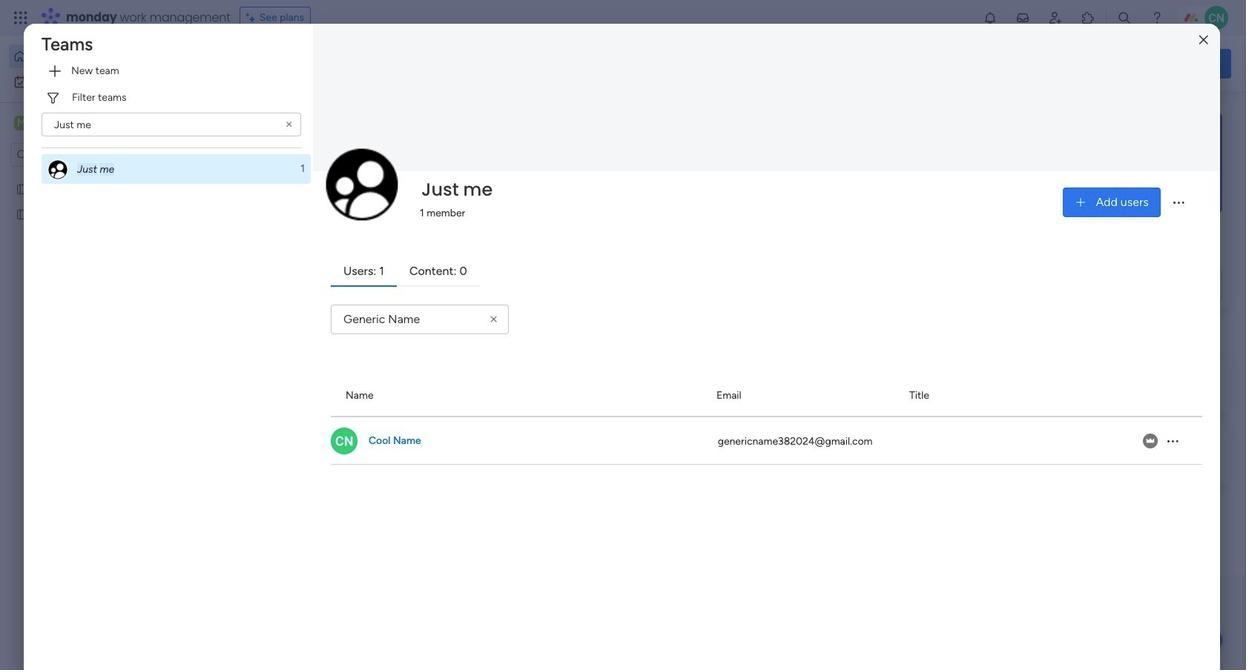 Task type: describe. For each thing, give the bounding box(es) containing it.
select product image
[[13, 10, 28, 25]]

invite members image
[[1049, 10, 1063, 25]]

component image
[[493, 294, 506, 308]]

team avatar image
[[325, 148, 399, 222]]

menu image
[[1172, 195, 1186, 210]]

2 tab from the left
[[397, 257, 480, 287]]

help image
[[1150, 10, 1165, 25]]

notifications image
[[983, 10, 998, 25]]

Search in workspace field
[[31, 147, 124, 164]]

monday marketplace image
[[1081, 10, 1096, 25]]

menu image
[[1166, 434, 1181, 449]]

clear search image
[[283, 119, 295, 131]]

clear search image
[[488, 313, 501, 326]]

1 row from the top
[[331, 376, 1203, 418]]

workspace image
[[14, 115, 29, 131]]

help center element
[[1009, 426, 1232, 485]]

2 public board image from the top
[[16, 207, 30, 221]]

quick search results list box
[[229, 139, 974, 335]]



Task type: vqa. For each thing, say whether or not it's contained in the screenshot.
Help IMAGE
yes



Task type: locate. For each thing, give the bounding box(es) containing it.
tab
[[331, 257, 397, 287], [397, 257, 480, 287]]

1 public board image from the top
[[16, 182, 30, 196]]

see plans image
[[246, 10, 259, 26]]

grid
[[331, 376, 1203, 671]]

1 vertical spatial public board image
[[16, 207, 30, 221]]

add to favorites image
[[443, 271, 457, 286]]

None search field
[[42, 113, 301, 137]]

list box
[[0, 173, 189, 427]]

update feed image
[[1016, 10, 1031, 25]]

getting started element
[[1009, 354, 1232, 414]]

2 row from the top
[[331, 418, 1203, 465]]

close image
[[1200, 35, 1209, 46]]

None field
[[418, 175, 497, 206]]

cool name image
[[331, 428, 358, 455]]

row
[[331, 376, 1203, 418], [331, 418, 1203, 465]]

Search teams search field
[[42, 113, 301, 137]]

None search field
[[331, 305, 509, 335]]

public board image
[[16, 182, 30, 196], [16, 207, 30, 221]]

search everything image
[[1118, 10, 1132, 25]]

workspace selection element
[[14, 114, 124, 134]]

templates image image
[[1023, 112, 1218, 214]]

close recently visited image
[[229, 121, 247, 139]]

cool name image
[[1205, 6, 1229, 30]]

option
[[9, 45, 180, 68], [9, 70, 180, 93], [42, 154, 311, 184], [0, 175, 189, 178]]

Search by name or email search field
[[331, 305, 509, 335]]

tab list
[[331, 257, 1203, 287]]

1 tab from the left
[[331, 257, 397, 287]]

0 vertical spatial public board image
[[16, 182, 30, 196]]



